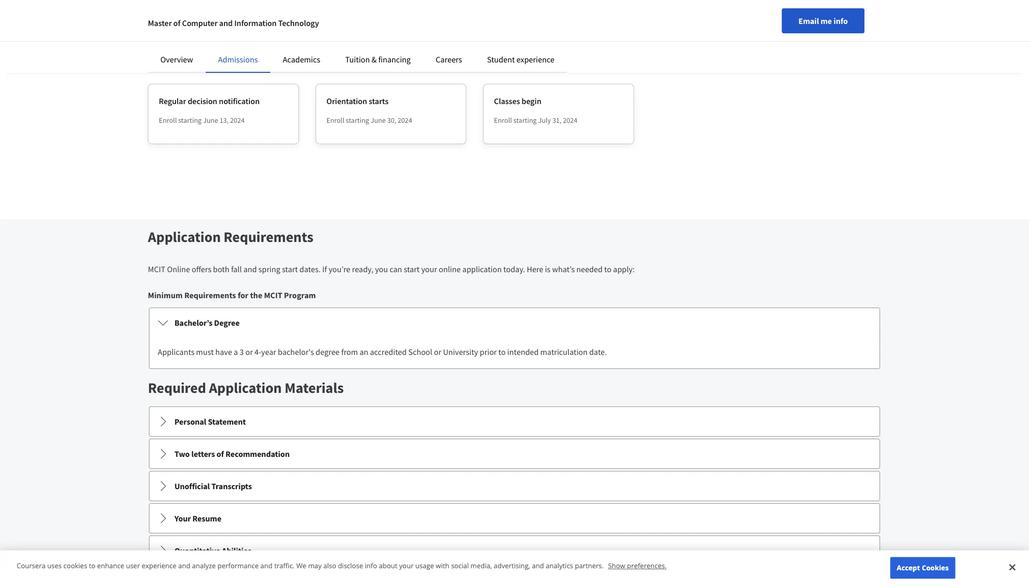 Task type: locate. For each thing, give the bounding box(es) containing it.
performance
[[218, 561, 259, 571]]

your
[[183, 28, 196, 38], [518, 28, 532, 38], [421, 264, 437, 275], [399, 561, 414, 571]]

media,
[[471, 561, 492, 571]]

1 horizontal spatial mcit
[[264, 290, 282, 301]]

info
[[834, 16, 848, 26], [365, 561, 377, 571]]

info left about
[[365, 561, 377, 571]]

enroll down regular
[[159, 116, 177, 125]]

your inside submit your application starting december 3, 2023
[[183, 28, 196, 38]]

application inside submit your application starting may 5, 2024
[[533, 28, 568, 38]]

your up student experience
[[518, 28, 532, 38]]

or right 3
[[245, 347, 253, 357]]

1 vertical spatial of
[[217, 449, 224, 459]]

start right the can
[[404, 264, 420, 275]]

1 june from the left
[[203, 116, 218, 125]]

2 vertical spatial to
[[89, 561, 95, 571]]

accredited
[[370, 347, 407, 357]]

bachelor's degree button
[[150, 308, 880, 338]]

0 vertical spatial info
[[834, 16, 848, 26]]

0 horizontal spatial mcit
[[148, 264, 165, 275]]

13,
[[220, 116, 229, 125]]

have
[[215, 347, 232, 357]]

advertising,
[[494, 561, 530, 571]]

1 vertical spatial info
[[365, 561, 377, 571]]

1 horizontal spatial enroll
[[326, 116, 344, 125]]

application requirements
[[148, 228, 314, 246]]

submit your application starting may 5, 2024 button
[[494, 7, 623, 56]]

online
[[439, 264, 461, 275]]

june for decision
[[203, 116, 218, 125]]

starting down orientation starts
[[346, 116, 369, 125]]

and left analyze at left
[[178, 561, 190, 571]]

to right cookies
[[89, 561, 95, 571]]

mcit
[[148, 264, 165, 275], [264, 290, 282, 301]]

1 vertical spatial requirements
[[184, 290, 236, 301]]

0 horizontal spatial june
[[203, 116, 218, 125]]

2 horizontal spatial enroll
[[494, 116, 512, 125]]

1 horizontal spatial experience
[[517, 54, 555, 65]]

0 horizontal spatial or
[[245, 347, 253, 357]]

or right school at the left bottom
[[434, 347, 441, 357]]

application left today.
[[462, 264, 502, 275]]

1 horizontal spatial start
[[404, 264, 420, 275]]

experience right user
[[142, 561, 176, 571]]

enroll down orientation
[[326, 116, 344, 125]]

careers link
[[436, 54, 462, 65]]

your inside privacy alert dialog
[[399, 561, 414, 571]]

1 vertical spatial to
[[499, 347, 506, 357]]

2 submit from the left
[[494, 28, 516, 38]]

july
[[538, 116, 551, 125]]

or
[[245, 347, 253, 357], [434, 347, 441, 357]]

your up 3,
[[183, 28, 196, 38]]

1 horizontal spatial submit
[[494, 28, 516, 38]]

3,
[[191, 39, 197, 48]]

0 horizontal spatial info
[[365, 561, 377, 571]]

partners.
[[575, 561, 604, 571]]

enroll for regular
[[159, 116, 177, 125]]

program
[[284, 290, 316, 301]]

starting for classes begin
[[514, 116, 537, 125]]

tuition
[[345, 54, 370, 65]]

30,
[[387, 116, 396, 125]]

to right prior
[[499, 347, 506, 357]]

&
[[372, 54, 377, 65]]

degree
[[214, 318, 240, 328]]

june left 13,
[[203, 116, 218, 125]]

student experience link
[[487, 54, 555, 65]]

submit up student
[[494, 28, 516, 38]]

begin
[[522, 96, 541, 106]]

can
[[390, 264, 402, 275]]

mcit left online
[[148, 264, 165, 275]]

application inside submit your application starting december 3, 2023
[[198, 28, 232, 38]]

2024 right 31,
[[563, 116, 578, 125]]

privacy alert dialog
[[0, 551, 1029, 588]]

enroll down the classes
[[494, 116, 512, 125]]

2 june from the left
[[371, 116, 386, 125]]

both
[[213, 264, 229, 275]]

to left apply:
[[604, 264, 612, 275]]

2023
[[198, 39, 213, 48]]

starting
[[234, 28, 257, 38], [569, 28, 592, 38], [178, 116, 202, 125], [346, 116, 369, 125], [514, 116, 537, 125]]

mcit right the
[[264, 290, 282, 301]]

computer
[[182, 18, 218, 28]]

1 enroll from the left
[[159, 116, 177, 125]]

1 horizontal spatial of
[[217, 449, 224, 459]]

0 horizontal spatial of
[[173, 18, 180, 28]]

info right me
[[834, 16, 848, 26]]

2024 for orientation starts
[[398, 116, 412, 125]]

applications
[[159, 8, 203, 19]]

application up online
[[148, 228, 221, 246]]

starting inside submit your application starting december 3, 2023
[[234, 28, 257, 38]]

application up 2023
[[198, 28, 232, 38]]

start
[[282, 264, 298, 275], [404, 264, 420, 275]]

of right master at the top left
[[173, 18, 180, 28]]

disclose
[[338, 561, 363, 571]]

materials
[[285, 379, 344, 397]]

enroll
[[159, 116, 177, 125], [326, 116, 344, 125], [494, 116, 512, 125]]

starting down decision
[[178, 116, 202, 125]]

accept
[[897, 564, 920, 573]]

1 submit from the left
[[159, 28, 181, 38]]

1 horizontal spatial or
[[434, 347, 441, 357]]

1 horizontal spatial info
[[834, 16, 848, 26]]

your left online
[[421, 264, 437, 275]]

3
[[240, 347, 244, 357]]

unofficial transcripts
[[175, 481, 252, 492]]

of right 'letters'
[[217, 449, 224, 459]]

application up student experience link
[[533, 28, 568, 38]]

requirements up the spring
[[224, 228, 314, 246]]

0 horizontal spatial start
[[282, 264, 298, 275]]

0 vertical spatial requirements
[[224, 228, 314, 246]]

0 vertical spatial mcit
[[148, 264, 165, 275]]

requirements down offers
[[184, 290, 236, 301]]

to
[[604, 264, 612, 275], [499, 347, 506, 357], [89, 561, 95, 571]]

online
[[167, 264, 190, 275]]

submit inside submit your application starting december 3, 2023
[[159, 28, 181, 38]]

of
[[173, 18, 180, 28], [217, 449, 224, 459]]

2 horizontal spatial to
[[604, 264, 612, 275]]

me
[[821, 16, 832, 26]]

overview
[[160, 54, 193, 65]]

starting up admissions link
[[234, 28, 257, 38]]

tuition & financing link
[[345, 54, 411, 65]]

application
[[148, 228, 221, 246], [209, 379, 282, 397]]

orientation starts
[[326, 96, 389, 106]]

1 vertical spatial application
[[209, 379, 282, 397]]

preferences.
[[627, 561, 667, 571]]

start left dates.
[[282, 264, 298, 275]]

application for 2023
[[198, 28, 232, 38]]

2 horizontal spatial application
[[533, 28, 568, 38]]

your resume
[[175, 514, 221, 524]]

and right fall
[[243, 264, 257, 275]]

1 vertical spatial experience
[[142, 561, 176, 571]]

university
[[443, 347, 478, 357]]

enhance
[[97, 561, 124, 571]]

0 horizontal spatial to
[[89, 561, 95, 571]]

info inside button
[[834, 16, 848, 26]]

3 enroll from the left
[[494, 116, 512, 125]]

2 enroll from the left
[[326, 116, 344, 125]]

0 vertical spatial of
[[173, 18, 180, 28]]

two
[[175, 449, 190, 459]]

classes begin
[[494, 96, 541, 106]]

starting left may
[[569, 28, 592, 38]]

and left analytics at the right bottom
[[532, 561, 544, 571]]

may
[[308, 561, 322, 571]]

applicants
[[158, 347, 195, 357]]

2024 right 13,
[[230, 116, 245, 125]]

enroll for orientation
[[326, 116, 344, 125]]

4-
[[255, 347, 261, 357]]

must
[[196, 347, 214, 357]]

0 horizontal spatial application
[[198, 28, 232, 38]]

1 horizontal spatial june
[[371, 116, 386, 125]]

minimum
[[148, 290, 183, 301]]

requirements for application
[[224, 228, 314, 246]]

intended
[[507, 347, 539, 357]]

0 horizontal spatial enroll
[[159, 116, 177, 125]]

starting left july
[[514, 116, 537, 125]]

experience down submit your application starting may 5, 2024
[[517, 54, 555, 65]]

application down 3
[[209, 379, 282, 397]]

0 horizontal spatial submit
[[159, 28, 181, 38]]

application
[[198, 28, 232, 38], [533, 28, 568, 38], [462, 264, 502, 275]]

date.
[[589, 347, 607, 357]]

june left 30,
[[371, 116, 386, 125]]

2024
[[494, 39, 509, 48], [230, 116, 245, 125], [398, 116, 412, 125], [563, 116, 578, 125]]

personal statement button
[[150, 407, 880, 437]]

your right about
[[399, 561, 414, 571]]

submit inside submit your application starting may 5, 2024
[[494, 28, 516, 38]]

starting for orientation starts
[[346, 116, 369, 125]]

may
[[594, 28, 606, 38]]

requirements for minimum
[[184, 290, 236, 301]]

submit up december at the top of page
[[159, 28, 181, 38]]

applicants must have a 3 or 4-year bachelor's degree from an accredited school or university prior to intended matriculation date.
[[158, 347, 607, 357]]

2024 right 30,
[[398, 116, 412, 125]]

0 horizontal spatial experience
[[142, 561, 176, 571]]

is
[[545, 264, 551, 275]]

0 vertical spatial to
[[604, 264, 612, 275]]

2024 up student
[[494, 39, 509, 48]]



Task type: vqa. For each thing, say whether or not it's contained in the screenshot.
third what from the top
no



Task type: describe. For each thing, give the bounding box(es) containing it.
and left traffic.
[[261, 561, 273, 571]]

0 vertical spatial experience
[[517, 54, 555, 65]]

of inside dropdown button
[[217, 449, 224, 459]]

1 horizontal spatial to
[[499, 347, 506, 357]]

2 or from the left
[[434, 347, 441, 357]]

enroll for classes
[[494, 116, 512, 125]]

open
[[204, 8, 222, 19]]

decision
[[188, 96, 217, 106]]

starting for regular decision notification
[[178, 116, 202, 125]]

31,
[[553, 116, 562, 125]]

letters
[[191, 449, 215, 459]]

needed
[[577, 264, 603, 275]]

matriculation
[[540, 347, 588, 357]]

with
[[436, 561, 449, 571]]

submit your application starting may 5, 2024
[[494, 28, 613, 48]]

overview link
[[160, 54, 193, 65]]

info inside privacy alert dialog
[[365, 561, 377, 571]]

two letters of recommendation
[[175, 449, 290, 459]]

quantitative abilities button
[[150, 537, 880, 566]]

the
[[250, 290, 262, 301]]

bachelor's
[[278, 347, 314, 357]]

show
[[608, 561, 625, 571]]

careers
[[436, 54, 462, 65]]

2 start from the left
[[404, 264, 420, 275]]

2024 inside submit your application starting may 5, 2024
[[494, 39, 509, 48]]

notification
[[219, 96, 260, 106]]

student experience
[[487, 54, 555, 65]]

what's
[[552, 264, 575, 275]]

an
[[360, 347, 368, 357]]

unofficial transcripts button
[[150, 472, 880, 501]]

abilities
[[222, 546, 252, 556]]

1 horizontal spatial application
[[462, 264, 502, 275]]

for
[[238, 290, 248, 301]]

student
[[487, 54, 515, 65]]

december
[[159, 39, 190, 48]]

enroll starting july 31, 2024
[[494, 116, 578, 125]]

analytics
[[546, 561, 573, 571]]

dates.
[[300, 264, 321, 275]]

you're
[[329, 264, 350, 275]]

cookies
[[922, 564, 949, 573]]

minimum requirements for the mcit program
[[148, 290, 316, 301]]

submit for submit your application starting december 3, 2023
[[159, 28, 181, 38]]

prior
[[480, 347, 497, 357]]

1 or from the left
[[245, 347, 253, 357]]

email me info
[[799, 16, 848, 26]]

admissions
[[218, 54, 258, 65]]

applications open
[[159, 8, 222, 19]]

you
[[375, 264, 388, 275]]

orientation
[[326, 96, 367, 106]]

here
[[527, 264, 543, 275]]

starting inside submit your application starting may 5, 2024
[[569, 28, 592, 38]]

statement
[[208, 417, 246, 427]]

1 start from the left
[[282, 264, 298, 275]]

academics
[[283, 54, 320, 65]]

usage
[[415, 561, 434, 571]]

application for 2024
[[533, 28, 568, 38]]

your
[[175, 514, 191, 524]]

we
[[296, 561, 306, 571]]

0 vertical spatial application
[[148, 228, 221, 246]]

fall
[[231, 264, 242, 275]]

submit for submit your application starting may 5, 2024
[[494, 28, 516, 38]]

your inside submit your application starting may 5, 2024
[[518, 28, 532, 38]]

enroll starting june 30, 2024
[[326, 116, 412, 125]]

master
[[148, 18, 172, 28]]

spring
[[259, 264, 280, 275]]

email me info button
[[782, 8, 865, 33]]

june for starts
[[371, 116, 386, 125]]

resume
[[193, 514, 221, 524]]

starts
[[369, 96, 389, 106]]

uses
[[47, 561, 62, 571]]

submit your application starting december 3, 2023
[[159, 28, 257, 48]]

quantitative
[[175, 546, 220, 556]]

financing
[[378, 54, 411, 65]]

1 vertical spatial mcit
[[264, 290, 282, 301]]

to inside privacy alert dialog
[[89, 561, 95, 571]]

academics link
[[283, 54, 320, 65]]

today.
[[504, 264, 525, 275]]

analyze
[[192, 561, 216, 571]]

2024 for regular decision notification
[[230, 116, 245, 125]]

about
[[379, 561, 398, 571]]

recommendation
[[226, 449, 290, 459]]

transcripts
[[211, 481, 252, 492]]

classes
[[494, 96, 520, 106]]

your resume button
[[150, 504, 880, 533]]

mcit online offers both fall and spring start dates. if you're ready, you can start your online application today. here is what's needed to apply:
[[148, 264, 635, 275]]

2024 for classes begin
[[563, 116, 578, 125]]

experience inside privacy alert dialog
[[142, 561, 176, 571]]

personal statement
[[175, 417, 246, 427]]

traffic.
[[274, 561, 295, 571]]

information
[[234, 18, 277, 28]]

regular
[[159, 96, 186, 106]]

enroll starting june 13, 2024
[[159, 116, 245, 125]]

bachelor's
[[175, 318, 213, 328]]

two letters of recommendation button
[[150, 440, 880, 469]]

and right computer
[[219, 18, 233, 28]]

admissions link
[[218, 54, 258, 65]]

apply:
[[613, 264, 635, 275]]

quantitative abilities
[[175, 546, 252, 556]]

accept cookies
[[897, 564, 949, 573]]

offers
[[192, 264, 211, 275]]



